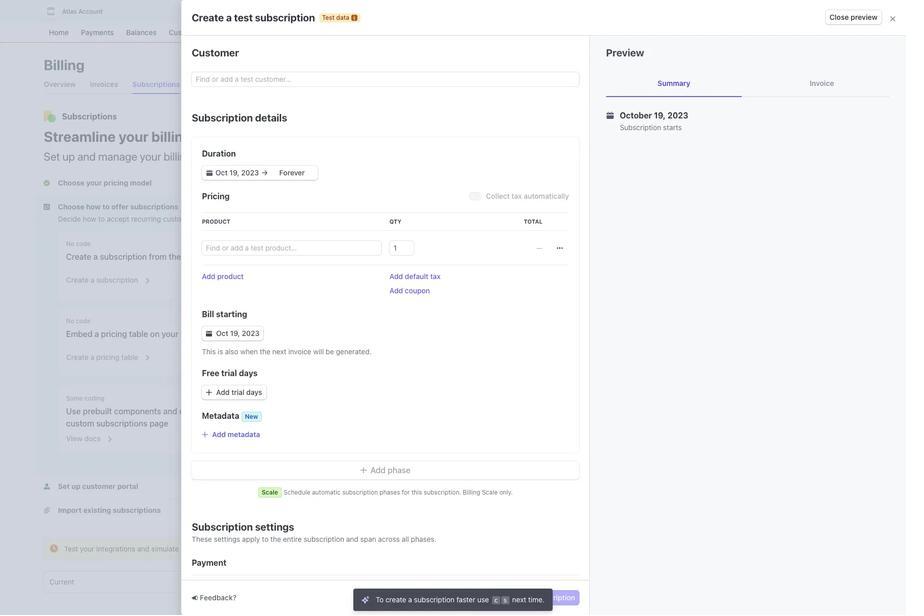 Task type: locate. For each thing, give the bounding box(es) containing it.
19, up starts
[[654, 111, 666, 120]]

code inside 'no code embed a pricing table on your website'
[[76, 318, 91, 325]]

schedule
[[284, 489, 311, 497]]

feedback?
[[200, 594, 237, 602]]

customer
[[163, 215, 194, 223]]

phases
[[380, 489, 400, 497]]

billing
[[151, 128, 192, 145], [164, 150, 192, 163], [181, 545, 200, 554]]

on inside offer subscriptions on your website with a checkout integration
[[394, 330, 403, 339]]

1 horizontal spatial recurring
[[425, 150, 469, 163]]

with inside 'no code share a payment link with your customers'
[[399, 252, 415, 262]]

0 horizontal spatial settings
[[214, 535, 240, 544]]

how inside dropdown button
[[86, 203, 101, 211]]

svg image inside add phase button
[[361, 468, 367, 474]]

svg image down free
[[206, 390, 212, 396]]

subscription down no code create a subscription from the dashboard
[[96, 276, 138, 284]]

add down metadata
[[212, 430, 226, 439]]

subscription.
[[424, 489, 461, 497]]

svg image inside the add trial days button
[[206, 390, 212, 396]]

how right decide
[[83, 215, 96, 223]]

docs down generated.
[[337, 357, 353, 366]]

apply
[[242, 535, 260, 544]]

recurring down choose how to offer subscriptions
[[131, 215, 161, 223]]

1 vertical spatial pricing
[[202, 192, 230, 201]]

on
[[150, 330, 160, 339], [394, 330, 403, 339]]

code up embed at the bottom left of page
[[76, 318, 91, 325]]

Find or add a test product… text field
[[202, 241, 382, 255]]

0 vertical spatial tab list
[[607, 70, 890, 97]]

subscriptions up generated.
[[340, 330, 392, 339]]

2023 up starts
[[668, 111, 689, 120]]

code
[[76, 240, 91, 248], [329, 240, 343, 248], [76, 318, 91, 325]]

1 horizontal spatial 2023
[[668, 111, 689, 120]]

custom down use
[[66, 419, 94, 428]]

the inside no code create a subscription from the dashboard
[[169, 252, 181, 262]]

subscription up scenarios at the bottom of page
[[192, 522, 253, 533]]

add inside button
[[371, 466, 386, 475]]

embed
[[66, 330, 93, 339]]

create a subscription
[[66, 276, 138, 284]]

1 vertical spatial trial
[[232, 388, 245, 397]]

svg image inside oct 19, 2023 'button'
[[206, 331, 212, 337]]

2 vertical spatial test
[[519, 594, 532, 602]]

how right choose
[[86, 203, 101, 211]]

to inside dropdown button
[[103, 203, 110, 211]]

and up page
[[163, 407, 177, 416]]

test up customer
[[234, 11, 253, 23]]

2 vertical spatial billing
[[181, 545, 200, 554]]

code for embed
[[76, 318, 91, 325]]

code inside 'no code share a payment link with your customers'
[[329, 240, 343, 248]]

1 vertical spatial view docs button
[[60, 428, 113, 446]]

payment inside 'no code share a payment link with your customers'
[[349, 252, 382, 262]]

and left simulate
[[137, 545, 150, 554]]

0 vertical spatial settings
[[255, 522, 294, 533]]

the inside subscription settings these settings apply to the entire subscription and span across all phases.
[[271, 535, 281, 544]]

svg image
[[557, 245, 563, 251], [206, 331, 212, 337], [206, 390, 212, 396], [361, 468, 367, 474]]

add left the phase
[[371, 466, 386, 475]]

create
[[234, 407, 258, 416], [386, 596, 407, 604]]

0 vertical spatial how
[[86, 203, 101, 211]]

svg image for add trial days
[[206, 390, 212, 396]]

svg image left add phase
[[361, 468, 367, 474]]

how for decide
[[83, 215, 96, 223]]

no code create a subscription from the dashboard
[[66, 240, 224, 262]]

trial inside button
[[232, 388, 245, 397]]

create right to
[[386, 596, 407, 604]]

add for add default tax
[[390, 272, 403, 281]]

1 vertical spatial 19,
[[230, 329, 240, 338]]

add trial days
[[216, 388, 262, 397]]

add trial days button
[[202, 386, 266, 400]]

1 horizontal spatial create
[[386, 596, 407, 604]]

1 vertical spatial tab list
[[44, 572, 843, 593]]

1 horizontal spatial view docs
[[319, 357, 353, 366]]

create a pricing table button
[[60, 347, 151, 365]]

set
[[44, 150, 60, 163]]

0 horizontal spatial 2023
[[242, 329, 260, 338]]

0 horizontal spatial website
[[181, 330, 210, 339]]

start date field
[[214, 168, 261, 178]]

test right s on the right bottom of page
[[519, 594, 532, 602]]

to create a subscription faster use c
[[376, 596, 498, 604]]

0 horizontal spatial view docs
[[66, 435, 101, 443]]

use
[[66, 407, 81, 416]]

0 vertical spatial with
[[399, 252, 415, 262]]

subscription up workflows
[[192, 112, 253, 124]]

how for choose
[[86, 203, 101, 211]]

payment inside button
[[349, 276, 378, 284]]

0 horizontal spatial next
[[273, 348, 287, 356]]

pricing
[[101, 330, 127, 339], [96, 353, 120, 362]]

to inside some coding use prebuilt components and custom uis to create a custom subscriptions page
[[224, 407, 232, 416]]

create inside button
[[494, 594, 517, 602]]

orders.
[[196, 215, 219, 223]]

0 vertical spatial recurring
[[425, 150, 469, 163]]

time.
[[529, 596, 545, 604]]

1 horizontal spatial custom
[[179, 407, 208, 416]]

pricing inside 'no code embed a pricing table on your website'
[[101, 330, 127, 339]]

subscriptions up decide how to accept recurring customer orders.
[[130, 203, 178, 211]]

a inside button
[[90, 353, 94, 362]]

view docs button down offer
[[313, 351, 366, 369]]

payment
[[192, 559, 227, 568]]

up
[[63, 150, 75, 163]]

view down use
[[66, 435, 82, 443]]

add default tax button
[[390, 272, 441, 282]]

table up create a pricing table button
[[129, 330, 148, 339]]

pricing up create a pricing table button
[[101, 330, 127, 339]]

add left coupon
[[390, 286, 403, 295]]

1 vertical spatial next
[[513, 596, 527, 604]]

days for free trial days
[[239, 369, 258, 378]]

custom left uis
[[179, 407, 208, 416]]

the right "from"
[[169, 252, 181, 262]]

code down decide
[[76, 240, 91, 248]]

end date field
[[269, 168, 316, 178]]

website down coupon
[[424, 330, 453, 339]]

0 vertical spatial trial
[[221, 369, 237, 378]]

be
[[326, 348, 334, 356]]

tax right "default"
[[431, 272, 441, 281]]

None text field
[[390, 241, 414, 255]]

days up "add trial days" at the bottom left of the page
[[239, 369, 258, 378]]

code up "share"
[[329, 240, 343, 248]]

workflows
[[195, 128, 264, 145]]

trial for add
[[232, 388, 245, 397]]

0 horizontal spatial 19,
[[230, 329, 240, 338]]

table down 'no code embed a pricing table on your website'
[[121, 353, 138, 362]]

no up embed at the bottom left of page
[[66, 318, 74, 325]]

code for share
[[329, 240, 343, 248]]

1 vertical spatial test
[[295, 545, 308, 554]]

your
[[119, 128, 148, 145], [140, 150, 161, 163], [418, 252, 434, 262], [162, 330, 179, 339], [405, 330, 422, 339], [80, 545, 94, 554]]

add for add coupon
[[390, 286, 403, 295]]

revenue
[[328, 150, 366, 163]]

feedback? button
[[192, 593, 237, 603]]

0 vertical spatial days
[[239, 369, 258, 378]]

1 horizontal spatial pricing
[[609, 112, 637, 121]]

link up 'add default tax'
[[384, 252, 397, 262]]

1 vertical spatial settings
[[214, 535, 240, 544]]

and right revenue at the top left
[[369, 150, 387, 163]]

1 vertical spatial with
[[455, 330, 471, 339]]

19, for oct
[[230, 329, 240, 338]]

test
[[322, 13, 335, 21], [64, 545, 78, 554]]

2 on from the left
[[394, 330, 403, 339]]

svg image left oct
[[206, 331, 212, 337]]

view docs button down prebuilt
[[60, 428, 113, 446]]

to up time
[[262, 535, 269, 544]]

create a payment link
[[319, 276, 392, 284]]

1 vertical spatial link
[[380, 276, 392, 284]]

2 vertical spatial the
[[271, 535, 281, 544]]

1 horizontal spatial docs
[[337, 357, 353, 366]]

to right uis
[[224, 407, 232, 416]]

1 vertical spatial recurring
[[131, 215, 161, 223]]

2 website from the left
[[424, 330, 453, 339]]

test for test data
[[322, 13, 335, 21]]

1 vertical spatial tax
[[431, 272, 441, 281]]

create down "add trial days" at the bottom left of the page
[[234, 407, 258, 416]]

recurring left payments
[[425, 150, 469, 163]]

subscription down october
[[620, 123, 662, 132]]

0 horizontal spatial scale
[[262, 489, 278, 497]]

accept
[[389, 150, 423, 163], [107, 215, 129, 223]]

trial down free trial days
[[232, 388, 245, 397]]

0 vertical spatial subscriptions
[[130, 203, 178, 211]]

0 vertical spatial the
[[169, 252, 181, 262]]

19,
[[654, 111, 666, 120], [230, 329, 240, 338]]

0 horizontal spatial billing
[[44, 56, 85, 73]]

days up new
[[246, 388, 262, 397]]

with down entire
[[280, 545, 294, 554]]

website up this
[[181, 330, 210, 339]]

offer subscriptions on your website with a checkout integration
[[319, 330, 516, 351]]

no up "share"
[[319, 240, 327, 248]]

add up 'add coupon'
[[390, 272, 403, 281]]

0 vertical spatial test
[[322, 13, 335, 21]]

0 vertical spatial pricing
[[609, 112, 637, 121]]

more
[[300, 150, 325, 163]]

payment up create a payment link button
[[349, 252, 382, 262]]

a inside 'no code embed a pricing table on your website'
[[95, 330, 99, 339]]

subscription right s on the right bottom of page
[[534, 594, 575, 602]]

1 vertical spatial accept
[[107, 215, 129, 223]]

0 horizontal spatial view
[[66, 435, 82, 443]]

next left invoice
[[273, 348, 287, 356]]

no inside no code create a subscription from the dashboard
[[66, 240, 74, 248]]

subscriptions down components
[[96, 419, 148, 428]]

add down dashboard
[[202, 272, 216, 281]]

and inside some coding use prebuilt components and custom uis to create a custom subscriptions page
[[163, 407, 177, 416]]

streamline your billing workflows set up and manage your billing operations to capture more revenue and accept recurring payments globally.
[[44, 128, 561, 163]]

add default tax
[[390, 272, 441, 281]]

1 horizontal spatial test
[[295, 545, 308, 554]]

1 horizontal spatial with
[[399, 252, 415, 262]]

no inside 'no code embed a pricing table on your website'
[[66, 318, 74, 325]]

subscription
[[192, 112, 253, 124], [620, 123, 662, 132], [192, 522, 253, 533]]

2023 up when
[[242, 329, 260, 338]]

1 vertical spatial how
[[83, 215, 96, 223]]

scale left schedule
[[262, 489, 278, 497]]

to up start date field
[[249, 150, 258, 163]]

create for create a test subscription
[[192, 11, 224, 23]]

will
[[313, 348, 324, 356]]

1 horizontal spatial on
[[394, 330, 403, 339]]

through
[[236, 545, 262, 554]]

0 horizontal spatial custom
[[66, 419, 94, 428]]

subscriptions inside some coding use prebuilt components and custom uis to create a custom subscriptions page
[[96, 419, 148, 428]]

2 vertical spatial with
[[280, 545, 294, 554]]

metadata
[[228, 430, 260, 439]]

0 vertical spatial link
[[384, 252, 397, 262]]

subscription left faster
[[414, 596, 455, 604]]

svg image for add phase
[[361, 468, 367, 474]]

subscription inside subscription settings these settings apply to the entire subscription and span across all phases.
[[192, 522, 253, 533]]

1 vertical spatial view docs
[[66, 435, 101, 443]]

s next time.
[[504, 596, 545, 604]]

trial for free
[[221, 369, 237, 378]]

product
[[202, 218, 231, 225]]

0 horizontal spatial test
[[64, 545, 78, 554]]

pricing
[[609, 112, 637, 121], [202, 192, 230, 201]]

0 horizontal spatial create
[[234, 407, 258, 416]]

test left data
[[322, 13, 335, 21]]

0 horizontal spatial test
[[234, 11, 253, 23]]

tax right the collect
[[512, 192, 522, 200]]

view docs down use
[[66, 435, 101, 443]]

0 horizontal spatial accept
[[107, 215, 129, 223]]

1 horizontal spatial test
[[322, 13, 335, 21]]

subscription
[[255, 11, 315, 23], [100, 252, 147, 262], [96, 276, 138, 284], [343, 489, 378, 497], [304, 535, 344, 544], [534, 594, 575, 602], [414, 596, 455, 604]]

1 vertical spatial 2023
[[242, 329, 260, 338]]

1 horizontal spatial tax
[[512, 192, 522, 200]]

1 horizontal spatial view
[[319, 357, 335, 366]]

add down free trial days
[[216, 388, 230, 397]]

svg image right —
[[557, 245, 563, 251]]

to left offer
[[103, 203, 110, 211]]

tax
[[512, 192, 522, 200], [431, 272, 441, 281]]

link up 'add coupon'
[[380, 276, 392, 284]]

subscription up create a subscription button
[[100, 252, 147, 262]]

1 horizontal spatial accept
[[389, 150, 423, 163]]

create for create a pricing table
[[66, 353, 89, 362]]

test left integrations
[[64, 545, 78, 554]]

duration
[[202, 149, 236, 158]]

docs down prebuilt
[[84, 435, 101, 443]]

payment
[[349, 252, 382, 262], [349, 276, 378, 284]]

tab list
[[607, 70, 890, 97], [44, 572, 843, 593]]

no down decide
[[66, 240, 74, 248]]

new
[[245, 413, 258, 421]]

1 vertical spatial billing
[[463, 489, 481, 497]]

create for create test subscription
[[494, 594, 517, 602]]

2 horizontal spatial with
[[455, 330, 471, 339]]

decide how to accept recurring customer orders.
[[58, 215, 219, 223]]

19, inside 'button'
[[230, 329, 240, 338]]

the up time
[[271, 535, 281, 544]]

1 horizontal spatial view docs button
[[313, 351, 366, 369]]

qty
[[390, 218, 402, 225]]

1 horizontal spatial settings
[[255, 522, 294, 533]]

on inside 'no code embed a pricing table on your website'
[[150, 330, 160, 339]]

how
[[86, 203, 101, 211], [83, 215, 96, 223]]

billing
[[44, 56, 85, 73], [463, 489, 481, 497]]

no inside 'no code share a payment link with your customers'
[[319, 240, 327, 248]]

days for add trial days
[[246, 388, 262, 397]]

the right when
[[260, 348, 271, 356]]

1 horizontal spatial scale
[[482, 489, 498, 497]]

1 vertical spatial subscriptions
[[340, 330, 392, 339]]

scale left only.
[[482, 489, 498, 497]]

code inside no code create a subscription from the dashboard
[[76, 240, 91, 248]]

invoice
[[810, 79, 835, 88]]

0 vertical spatial pricing
[[101, 330, 127, 339]]

subscriptions inside dropdown button
[[130, 203, 178, 211]]

2023 inside 'button'
[[242, 329, 260, 338]]

1 website from the left
[[181, 330, 210, 339]]

create inside button
[[66, 353, 89, 362]]

0 horizontal spatial docs
[[84, 435, 101, 443]]

integrations
[[96, 545, 135, 554]]

19, right oct
[[230, 329, 240, 338]]

1 on from the left
[[150, 330, 160, 339]]

c
[[494, 597, 498, 604]]

settings up scenarios at the bottom of page
[[214, 535, 240, 544]]

1 vertical spatial payment
[[349, 276, 378, 284]]

1 vertical spatial docs
[[84, 435, 101, 443]]

no for share a payment link with your customers
[[319, 240, 327, 248]]

for
[[402, 489, 410, 497]]

1 vertical spatial days
[[246, 388, 262, 397]]

test inside button
[[519, 594, 532, 602]]

2 vertical spatial subscriptions
[[96, 419, 148, 428]]

scale
[[262, 489, 278, 497], [482, 489, 498, 497]]

with left the checkout
[[455, 330, 471, 339]]

0 vertical spatial view docs
[[319, 357, 353, 366]]

and
[[78, 150, 96, 163], [369, 150, 387, 163], [163, 407, 177, 416], [346, 535, 359, 544], [137, 545, 150, 554]]

0 horizontal spatial tax
[[431, 272, 441, 281]]

and left span at the bottom of page
[[346, 535, 359, 544]]

0 vertical spatial accept
[[389, 150, 423, 163]]

integration
[[319, 342, 360, 351]]

subscription inside button
[[96, 276, 138, 284]]

to inside subscription settings these settings apply to the entire subscription and span across all phases.
[[262, 535, 269, 544]]

all
[[402, 535, 409, 544]]

with up 'add default tax'
[[399, 252, 415, 262]]

1 vertical spatial view
[[66, 435, 82, 443]]

1 horizontal spatial website
[[424, 330, 453, 339]]

2 horizontal spatial test
[[519, 594, 532, 602]]

trial right free
[[221, 369, 237, 378]]

19, inside october 19, 2023 subscription starts
[[654, 111, 666, 120]]

2023 inside october 19, 2023 subscription starts
[[668, 111, 689, 120]]

0 horizontal spatial on
[[150, 330, 160, 339]]

a inside no code create a subscription from the dashboard
[[93, 252, 98, 262]]

this is also when the next invoice will be generated.
[[202, 348, 372, 356]]

view docs down the be
[[319, 357, 353, 366]]

a inside some coding use prebuilt components and custom uis to create a custom subscriptions page
[[260, 407, 264, 416]]

no code share a payment link with your customers
[[319, 240, 476, 262]]

pricing down 'no code embed a pricing table on your website'
[[96, 353, 120, 362]]

subscriptions
[[130, 203, 178, 211], [340, 330, 392, 339], [96, 419, 148, 428]]

0 vertical spatial 19,
[[654, 111, 666, 120]]

create test subscription
[[494, 594, 575, 602]]

days inside button
[[246, 388, 262, 397]]

next right s on the right bottom of page
[[513, 596, 527, 604]]

settings up entire
[[255, 522, 294, 533]]

table
[[129, 330, 148, 339], [121, 353, 138, 362]]

0 vertical spatial 2023
[[668, 111, 689, 120]]

next
[[273, 348, 287, 356], [513, 596, 527, 604]]

0 vertical spatial billing
[[44, 56, 85, 73]]

create inside some coding use prebuilt components and custom uis to create a custom subscriptions page
[[234, 407, 258, 416]]

view down the be
[[319, 357, 335, 366]]

manage
[[98, 150, 137, 163]]

test down entire
[[295, 545, 308, 554]]

generated.
[[336, 348, 372, 356]]

1 horizontal spatial billing
[[463, 489, 481, 497]]

subscription up the clocks
[[304, 535, 344, 544]]

0 vertical spatial next
[[273, 348, 287, 356]]

0 vertical spatial payment
[[349, 252, 382, 262]]

0 horizontal spatial pricing
[[202, 192, 230, 201]]

add for add phase
[[371, 466, 386, 475]]

subscription inside october 19, 2023 subscription starts
[[620, 123, 662, 132]]

0 vertical spatial view
[[319, 357, 335, 366]]

add metadata button
[[202, 430, 260, 439]]

0 horizontal spatial with
[[280, 545, 294, 554]]

add for add metadata
[[212, 430, 226, 439]]

payment down 'no code share a payment link with your customers'
[[349, 276, 378, 284]]

tab list containing summary
[[607, 70, 890, 97]]

a
[[226, 11, 232, 23], [93, 252, 98, 262], [343, 252, 347, 262], [90, 276, 94, 284], [343, 276, 347, 284], [95, 330, 99, 339], [474, 330, 478, 339], [90, 353, 94, 362], [260, 407, 264, 416], [408, 596, 412, 604]]



Task type: vqa. For each thing, say whether or not it's contained in the screenshot.


Task type: describe. For each thing, give the bounding box(es) containing it.
0 vertical spatial tax
[[512, 192, 522, 200]]

streamline
[[44, 128, 116, 145]]

create for create a subscription
[[66, 276, 89, 284]]

2 scale from the left
[[482, 489, 498, 497]]

subscription for subscription settings these settings apply to the entire subscription and span across all phases.
[[192, 522, 253, 533]]

automatic
[[312, 489, 341, 497]]

website inside 'no code embed a pricing table on your website'
[[181, 330, 210, 339]]

code for create
[[76, 240, 91, 248]]

oct 19, 2023 button
[[202, 327, 264, 341]]

customers
[[436, 252, 476, 262]]

add product
[[202, 272, 244, 281]]

coding
[[84, 395, 105, 402]]

create for create a payment link
[[319, 276, 341, 284]]

from
[[149, 252, 167, 262]]

link inside button
[[380, 276, 392, 284]]

no for create a subscription from the dashboard
[[66, 240, 74, 248]]

no for embed a pricing table on your website
[[66, 318, 74, 325]]

phases.
[[411, 535, 437, 544]]

create a test subscription
[[192, 11, 315, 23]]

phase
[[388, 466, 411, 475]]

add for add trial days
[[216, 388, 230, 397]]

create a subscription button
[[60, 269, 151, 287]]

starts
[[664, 123, 682, 132]]

invoice link
[[755, 70, 890, 97]]

metadata
[[202, 412, 239, 421]]

use
[[478, 596, 489, 604]]

to inside streamline your billing workflows set up and manage your billing operations to capture more revenue and accept recurring payments globally.
[[249, 150, 258, 163]]

no code embed a pricing table on your website
[[66, 318, 210, 339]]

0 vertical spatial docs
[[337, 357, 353, 366]]

some coding use prebuilt components and custom uis to create a custom subscriptions page
[[66, 395, 264, 428]]

choose how to offer subscriptions
[[58, 203, 178, 211]]

tax inside button
[[431, 272, 441, 281]]

preview
[[607, 47, 645, 59]]

subscription left test data
[[255, 11, 315, 23]]

total
[[524, 218, 543, 225]]

0 vertical spatial view docs button
[[313, 351, 366, 369]]

table inside 'no code embed a pricing table on your website'
[[129, 330, 148, 339]]

customer
[[192, 47, 239, 59]]

add metadata
[[212, 430, 260, 439]]

this
[[412, 489, 422, 497]]

close preview
[[830, 13, 878, 21]]

decide
[[58, 215, 81, 223]]

create a payment link button
[[313, 269, 404, 287]]

recurring inside streamline your billing workflows set up and manage your billing operations to capture more revenue and accept recurring payments globally.
[[425, 150, 469, 163]]

october
[[620, 111, 652, 120]]

free trial days
[[202, 369, 258, 378]]

span
[[361, 535, 376, 544]]

a inside offer subscriptions on your website with a checkout integration
[[474, 330, 478, 339]]

time
[[264, 545, 278, 554]]

add coupon
[[390, 286, 430, 295]]

schedule automatic subscription phases for this subscription. billing scale only.
[[284, 489, 513, 497]]

accept inside streamline your billing workflows set up and manage your billing operations to capture more revenue and accept recurring payments globally.
[[389, 150, 423, 163]]

add for add product
[[202, 272, 216, 281]]

is
[[218, 348, 223, 356]]

test for test your integrations and simulate billing scenarios through time with test clocks
[[64, 545, 78, 554]]

2023 for oct
[[242, 329, 260, 338]]

svg image for oct 19, 2023
[[206, 331, 212, 337]]

choose
[[58, 203, 84, 211]]

oct
[[216, 329, 228, 338]]

and inside subscription settings these settings apply to the entire subscription and span across all phases.
[[346, 535, 359, 544]]

prebuilt
[[83, 407, 112, 416]]

simulate
[[151, 545, 179, 554]]

data
[[337, 13, 350, 21]]

1 horizontal spatial next
[[513, 596, 527, 604]]

1 vertical spatial billing
[[164, 150, 192, 163]]

only.
[[500, 489, 513, 497]]

the for settings
[[271, 535, 281, 544]]

your inside offer subscriptions on your website with a checkout integration
[[405, 330, 422, 339]]

the for code
[[169, 252, 181, 262]]

page
[[150, 419, 168, 428]]

offer
[[319, 330, 338, 339]]

subscription for subscription details
[[192, 112, 253, 124]]

components
[[114, 407, 161, 416]]

starting
[[216, 310, 247, 319]]

uis
[[210, 407, 222, 416]]

bill  starting
[[202, 310, 247, 319]]

0 vertical spatial test
[[234, 11, 253, 23]]

free
[[202, 369, 220, 378]]

your inside 'no code embed a pricing table on your website'
[[162, 330, 179, 339]]

add phase
[[371, 466, 411, 475]]

19, for october
[[654, 111, 666, 120]]

these
[[192, 535, 212, 544]]

subscriptions inside offer subscriptions on your website with a checkout integration
[[340, 330, 392, 339]]

invoice
[[289, 348, 312, 356]]

1 vertical spatial the
[[260, 348, 271, 356]]

to
[[376, 596, 384, 604]]

summary
[[658, 79, 691, 88]]

bill
[[202, 310, 214, 319]]

scenarios
[[202, 545, 234, 554]]

s
[[504, 597, 508, 604]]

operations
[[195, 150, 246, 163]]

also
[[225, 348, 238, 356]]

coupon
[[405, 286, 430, 295]]

1 vertical spatial custom
[[66, 419, 94, 428]]

a inside 'no code share a payment link with your customers'
[[343, 252, 347, 262]]

clocks
[[310, 545, 332, 554]]

2023 for october
[[668, 111, 689, 120]]

test your integrations and simulate billing scenarios through time with test clocks
[[64, 545, 332, 554]]

0 vertical spatial billing
[[151, 128, 192, 145]]

1 vertical spatial create
[[386, 596, 407, 604]]

payments
[[471, 150, 519, 163]]

subscription settings these settings apply to the entire subscription and span across all phases.
[[192, 522, 437, 544]]

subscription inside no code create a subscription from the dashboard
[[100, 252, 147, 262]]

create a pricing table
[[66, 353, 138, 362]]

checkout
[[480, 330, 516, 339]]

close
[[830, 13, 849, 21]]

1 scale from the left
[[262, 489, 278, 497]]

to down choose how to offer subscriptions dropdown button
[[98, 215, 105, 223]]

link inside 'no code share a payment link with your customers'
[[384, 252, 397, 262]]

0 horizontal spatial view docs button
[[60, 428, 113, 446]]

create inside no code create a subscription from the dashboard
[[66, 252, 91, 262]]

Find or add a test customer… text field
[[192, 72, 580, 86]]

website inside offer subscriptions on your website with a checkout integration
[[424, 330, 453, 339]]

subscription left phases
[[343, 489, 378, 497]]

summary link
[[607, 70, 742, 97]]

subscription inside subscription settings these settings apply to the entire subscription and span across all phases.
[[304, 535, 344, 544]]

subscription inside button
[[534, 594, 575, 602]]

table inside button
[[121, 353, 138, 362]]

svg image
[[207, 170, 213, 176]]

when
[[240, 348, 258, 356]]

0 vertical spatial custom
[[179, 407, 208, 416]]

collect tax automatically
[[486, 192, 569, 200]]

your inside 'no code share a payment link with your customers'
[[418, 252, 434, 262]]

and right the up
[[78, 150, 96, 163]]

with inside offer subscriptions on your website with a checkout integration
[[455, 330, 471, 339]]

test data
[[322, 13, 350, 21]]

0 horizontal spatial recurring
[[131, 215, 161, 223]]

create test subscription button
[[490, 591, 580, 605]]

add product button
[[202, 272, 244, 282]]

capture
[[261, 150, 298, 163]]

dashboard
[[183, 252, 224, 262]]

pricing inside button
[[96, 353, 120, 362]]



